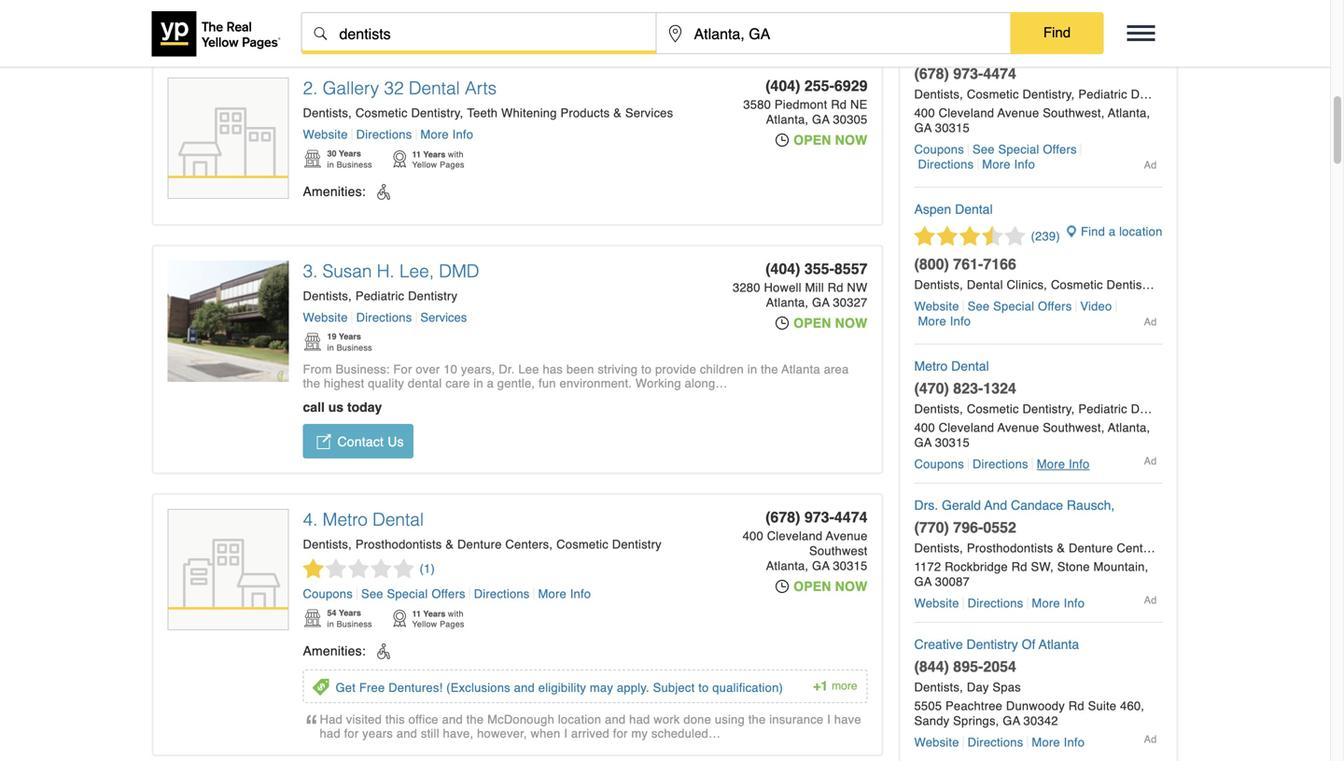 Task type: describe. For each thing, give the bounding box(es) containing it.
0 horizontal spatial had
[[320, 727, 341, 741]]

dental inside 4. metro dental dentists prosthodontists & denture centers cosmetic dentistry
[[373, 509, 424, 530]]

centers inside drs. gerald and candace rausch, (770) 796-0552 dentists prosthodontists & denture centers 1172 rockbridge rd sw, stone mountain, ga 30087 website directions more info
[[1117, 541, 1161, 555]]

find for find
[[1044, 24, 1071, 41]]

(404) 355-8557 3280 howell mill rd nw atlanta, ga 30327
[[733, 260, 868, 310]]

offers inside (800) 761-7166 dentists dental clinics cosmetic dentistry website see special offers video more info
[[1039, 299, 1072, 313]]

and up mcdonough
[[514, 681, 535, 695]]

pages for 54 years in business
[[440, 619, 465, 629]]

website inside (800) 761-7166 dentists dental clinics cosmetic dentistry website see special offers video more info
[[915, 299, 960, 313]]

directions link up the creative dentistry of atlanta 'link' in the right of the page
[[964, 596, 1029, 610]]

directions link up 30 years in business
[[353, 127, 417, 141]]

pediatric dentistry link for (678) 973-4474
[[1079, 87, 1184, 101]]

directions inside drs. gerald and candace rausch, (770) 796-0552 dentists prosthodontists & denture centers 1172 rockbridge rd sw, stone mountain, ga 30087 website directions more info
[[968, 596, 1024, 610]]

0 vertical spatial location
[[1120, 225, 1163, 239]]

400 for (678)
[[915, 106, 936, 120]]

dentists link down (800)
[[915, 278, 964, 292]]

quality
[[368, 376, 404, 390]]

have,
[[443, 727, 474, 741]]

directions link down 4. metro dental dentists prosthodontists & denture centers cosmetic dentistry
[[470, 587, 535, 601]]

prosthodontists inside drs. gerald and candace rausch, (770) 796-0552 dentists prosthodontists & denture centers 1172 rockbridge rd sw, stone mountain, ga 30087 website directions more info
[[967, 541, 1054, 555]]

concern
[[626, 0, 671, 13]]

pages for 30 years in business
[[440, 160, 465, 170]]

dental inside metro dental (678) 973-4474 dentists cosmetic dentistry pediatric dentistry 400 cleveland avenue southwest, atlanta, ga 30315 coupons see special offers directions more info
[[952, 44, 990, 59]]

location inside had visited this office and the mcdonough location and had work done using the insurance i have had for years and still have, however, when i arrived for my scheduled…
[[558, 713, 602, 727]]

dental up (239) link
[[955, 202, 993, 217]]

mutual
[[585, 0, 623, 13]]

info inside 2. gallery 32 dental arts dentists cosmetic dentistry teeth whitening products & services website directions more info
[[453, 127, 474, 141]]

2 vertical spatial coupons link
[[303, 587, 358, 601]]

still
[[421, 727, 440, 741]]

(exclusions
[[447, 681, 511, 695]]

day spas link
[[967, 680, 1022, 694]]

with for 30 years in business
[[448, 149, 464, 159]]

(770)
[[915, 519, 950, 536]]

dentistry inside creative dentistry of atlanta (844) 895-2054 dentists day spas 5505 peachtree dunwoody rd  suite 460, sandy springs, ga 30342 website directions more info
[[967, 637, 1019, 652]]

5505
[[915, 699, 943, 713]]

directions inside metro dental (678) 973-4474 dentists cosmetic dentistry pediatric dentistry 400 cleveland avenue southwest, atlanta, ga 30315 coupons see special offers directions more info
[[918, 157, 974, 171]]

dentists inside metro dental (678) 973-4474 dentists cosmetic dentistry pediatric dentistry 400 cleveland avenue southwest, atlanta, ga 30315 coupons see special offers directions more info
[[915, 87, 960, 101]]

lose
[[789, 0, 812, 13]]

973- inside (678) 973-4474 400 cleveland avenue southwest atlanta, ga 30315
[[805, 509, 835, 526]]

i right when
[[564, 727, 568, 741]]

more inside metro dental (678) 973-4474 dentists cosmetic dentistry pediatric dentistry 400 cleveland avenue southwest, atlanta, ga 30315 coupons see special offers directions more info
[[983, 157, 1011, 171]]

2 ad from the top
[[1145, 316, 1158, 328]]

yellow for 54 years in business
[[412, 619, 437, 629]]

dentists link right ne
[[915, 87, 964, 101]]

now for gallery 32 dental arts
[[836, 133, 868, 148]]

drs. gerald and candace rausch, link
[[915, 498, 1115, 513]]

services inside 3. susan h. lee, dmd dentists pediatric dentistry website directions services
[[421, 311, 467, 325]]

piedmont
[[775, 98, 828, 112]]

today
[[347, 400, 382, 415]]

dunwoody
[[1007, 699, 1066, 713]]

(678) inside metro dental (678) 973-4474 dentists cosmetic dentistry pediatric dentistry 400 cleveland avenue southwest, atlanta, ga 30315 coupons see special offers directions more info
[[915, 65, 950, 82]]

contact us
[[338, 434, 404, 449]]

rd inside creative dentistry of atlanta (844) 895-2054 dentists day spas 5505 peachtree dunwoody rd  suite 460, sandy springs, ga 30342 website directions more info
[[1069, 699, 1085, 713]]

11 for 30 years in business
[[412, 149, 421, 159]]

directions link up aspen dental link
[[915, 157, 979, 171]]

dentistry inside (800) 761-7166 dentists dental clinics cosmetic dentistry website see special offers video more info
[[1107, 278, 1156, 292]]

otherwise
[[511, 13, 565, 27]]

ga inside (404) 355-8557 3280 howell mill rd nw atlanta, ga 30327
[[813, 296, 830, 310]]

460,
[[1121, 699, 1145, 713]]

visited inside 'when i first visited with dr. lohmann there was mutual concern that i could possibly lose my teeth due to gum disease, though i was otherwise healthy and active.  dr. lohmann…'
[[387, 0, 423, 13]]

possibly
[[740, 0, 785, 13]]

rd inside (404) 355-8557 3280 howell mill rd nw atlanta, ga 30327
[[828, 281, 844, 295]]

(844)
[[915, 658, 950, 675]]

the right children at the right top
[[761, 362, 779, 376]]

(800)
[[915, 255, 950, 273]]

yp image right 54 years in business
[[392, 608, 408, 629]]

1 for from the left
[[344, 727, 359, 741]]

895-
[[954, 658, 984, 675]]

susan
[[323, 261, 372, 282]]

ad for atlanta
[[1145, 734, 1158, 745]]

services link
[[417, 310, 467, 325]]

ga inside drs. gerald and candace rausch, (770) 796-0552 dentists prosthodontists & denture centers 1172 rockbridge rd sw, stone mountain, ga 30087 website directions more info
[[915, 575, 932, 589]]

lee,
[[400, 261, 434, 282]]

qualification)
[[713, 681, 784, 695]]

get free dentures! (exclusions and eligibility may apply. subject to qualification)
[[336, 681, 784, 695]]

0 horizontal spatial dr.
[[452, 0, 468, 13]]

dentistry inside 4. metro dental dentists prosthodontists & denture centers cosmetic dentistry
[[612, 537, 662, 551]]

video link
[[1077, 299, 1117, 313]]

more inside metro dental (470) 823-1324 dentists cosmetic dentistry pediatric dentistry 400 cleveland avenue southwest, atlanta, ga 30315 coupons directions more info
[[1037, 457, 1066, 471]]

i left first
[[356, 0, 359, 13]]

has
[[543, 362, 563, 376]]

special inside (800) 761-7166 dentists dental clinics cosmetic dentistry website see special offers video more info
[[994, 299, 1035, 313]]

been
[[567, 362, 594, 376]]

4. metro dental dentists prosthodontists & denture centers cosmetic dentistry
[[303, 509, 662, 551]]

contact
[[338, 434, 384, 449]]

denture inside 4. metro dental dentists prosthodontists & denture centers cosmetic dentistry
[[458, 537, 502, 551]]

info inside creative dentistry of atlanta (844) 895-2054 dentists day spas 5505 peachtree dunwoody rd  suite 460, sandy springs, ga 30342 website directions more info
[[1064, 735, 1085, 749]]

creative dentistry of atlanta link
[[915, 637, 1080, 652]]

day
[[967, 680, 990, 694]]

area
[[824, 362, 849, 376]]

metro inside 4. metro dental dentists prosthodontists & denture centers cosmetic dentistry
[[323, 509, 368, 530]]

11 years with yellow pages for 30 years in business
[[412, 149, 465, 170]]

6929
[[835, 77, 868, 94]]

cosmetic for (470)
[[967, 402, 1019, 416]]

dental inside 2. gallery 32 dental arts dentists cosmetic dentistry teeth whitening products & services website directions more info
[[409, 78, 460, 99]]

ga inside metro dental (678) 973-4474 dentists cosmetic dentistry pediatric dentistry 400 cleveland avenue southwest, atlanta, ga 30315 coupons see special offers directions more info
[[915, 121, 932, 135]]

website link for directions link under 'springs,' at the bottom
[[915, 735, 964, 749]]

special inside metro dental (678) 973-4474 dentists cosmetic dentistry pediatric dentistry 400 cleveland avenue southwest, atlanta, ga 30315 coupons see special offers directions more info
[[999, 142, 1040, 156]]

sandy
[[915, 714, 950, 728]]

dentists inside creative dentistry of atlanta (844) 895-2054 dentists day spas 5505 peachtree dunwoody rd  suite 460, sandy springs, ga 30342 website directions more info
[[915, 680, 960, 694]]

whitening
[[502, 106, 557, 120]]

2 horizontal spatial to
[[699, 681, 709, 695]]

400 inside (678) 973-4474 400 cleveland avenue southwest atlanta, ga 30315
[[743, 529, 764, 543]]

website inside drs. gerald and candace rausch, (770) 796-0552 dentists prosthodontists & denture centers 1172 rockbridge rd sw, stone mountain, ga 30087 website directions more info
[[915, 596, 960, 610]]

(1) link
[[303, 558, 435, 579]]

website link for directions link above the creative dentistry of atlanta 'link' in the right of the page
[[915, 596, 964, 610]]

coupons for (678)
[[915, 142, 965, 156]]

i left the 'have'
[[828, 713, 831, 727]]

visited inside had visited this office and the mcdonough location and had work done using the insurance i have had for years and still have, however, when i arrived for my scheduled…
[[346, 713, 382, 727]]

30305
[[833, 113, 868, 127]]

dentists link down 3.
[[303, 289, 352, 303]]

see special offers link for bottommost coupons link
[[358, 587, 470, 601]]

cleveland for 973-
[[939, 106, 995, 120]]

ad for 823-
[[1145, 455, 1158, 467]]

30
[[327, 148, 337, 158]]

and down the may
[[605, 713, 626, 727]]

1 horizontal spatial a
[[1109, 225, 1116, 239]]

(404) for susan h. lee, dmd
[[766, 260, 801, 277]]

ne
[[851, 98, 868, 112]]

cosmetic inside 4. metro dental dentists prosthodontists & denture centers cosmetic dentistry
[[557, 537, 609, 551]]

creative
[[915, 637, 963, 652]]

4474 inside (678) 973-4474 400 cleveland avenue southwest atlanta, ga 30315
[[835, 509, 868, 526]]

done
[[684, 713, 712, 727]]

gum
[[358, 13, 382, 27]]

+1
[[814, 678, 829, 693]]

ga inside creative dentistry of atlanta (844) 895-2054 dentists day spas 5505 peachtree dunwoody rd  suite 460, sandy springs, ga 30342 website directions more info
[[1003, 714, 1021, 728]]

apply.
[[617, 681, 650, 695]]

more inside drs. gerald and candace rausch, (770) 796-0552 dentists prosthodontists & denture centers 1172 rockbridge rd sw, stone mountain, ga 30087 website directions more info
[[1032, 596, 1061, 610]]

from
[[303, 362, 332, 376]]

3280
[[733, 281, 761, 295]]

1 vertical spatial pediatric dentistry link
[[356, 289, 458, 303]]

directions inside creative dentistry of atlanta (844) 895-2054 dentists day spas 5505 peachtree dunwoody rd  suite 460, sandy springs, ga 30342 website directions more info
[[968, 735, 1024, 749]]

rd inside drs. gerald and candace rausch, (770) 796-0552 dentists prosthodontists & denture centers 1172 rockbridge rd sw, stone mountain, ga 30087 website directions more info
[[1012, 560, 1028, 574]]

metro dental (470) 823-1324 dentists cosmetic dentistry pediatric dentistry 400 cleveland avenue southwest, atlanta, ga 30315 coupons directions more info
[[915, 359, 1181, 471]]

open now for gallery 32 dental arts
[[794, 133, 868, 148]]

suite
[[1089, 699, 1117, 713]]

mountain,
[[1094, 560, 1149, 574]]

this
[[386, 713, 405, 727]]

find for find a location
[[1081, 225, 1106, 239]]

30342
[[1024, 714, 1059, 728]]

2 vertical spatial metro dental link
[[323, 509, 424, 530]]

30087
[[936, 575, 970, 589]]

business for 54 years
[[337, 619, 372, 629]]

ga inside "(404) 255-6929 3580 piedmont rd ne atlanta, ga 30305"
[[813, 113, 830, 127]]

atlanta inside creative dentistry of atlanta (844) 895-2054 dentists day spas 5505 peachtree dunwoody rd  suite 460, sandy springs, ga 30342 website directions more info
[[1039, 637, 1080, 652]]

and inside 'when i first visited with dr. lohmann there was mutual concern that i could possibly lose my teeth due to gum disease, though i was otherwise healthy and active.  dr. lohmann…'
[[612, 13, 633, 27]]

years for 54 years
[[339, 608, 361, 618]]

atlanta inside from business: for over 10 years, dr. lee has been striving to provide children in the atlanta area the highest quality dental care in a gentle, fun environment. working along…
[[782, 362, 821, 376]]

disease,
[[386, 13, 433, 27]]

open now for susan h. lee, dmd
[[794, 316, 868, 331]]

1 horizontal spatial had
[[630, 713, 650, 727]]

directions inside 2. gallery 32 dental arts dentists cosmetic dentistry teeth whitening products & services website directions more info
[[356, 127, 412, 141]]

website inside 3. susan h. lee, dmd dentists pediatric dentistry website directions services
[[303, 311, 348, 325]]

from business: for over 10 years, dr. lee has been striving to provide children in the atlanta area the highest quality dental care in a gentle, fun environment. working along…
[[303, 362, 849, 390]]

30315 inside (678) 973-4474 400 cleveland avenue southwest atlanta, ga 30315
[[833, 559, 868, 573]]

dental inside metro dental (470) 823-1324 dentists cosmetic dentistry pediatric dentistry 400 cleveland avenue southwest, atlanta, ga 30315 coupons directions more info
[[952, 359, 990, 374]]

1324
[[984, 380, 1017, 397]]

pediatric dentistry link for (470) 823-1324
[[1079, 402, 1184, 416]]

provide
[[656, 362, 697, 376]]

directions link up '19 years in business'
[[353, 311, 417, 325]]

peachtree
[[946, 699, 1003, 713]]

environment.
[[560, 376, 632, 390]]

more inside creative dentistry of atlanta (844) 895-2054 dentists day spas 5505 peachtree dunwoody rd  suite 460, sandy springs, ga 30342 website directions more info
[[1032, 735, 1061, 749]]

more inside (800) 761-7166 dentists dental clinics cosmetic dentistry website see special offers video more info
[[918, 314, 947, 328]]

arrived
[[571, 727, 610, 741]]

yp image right 30 years in business
[[392, 148, 408, 169]]

with inside 'when i first visited with dr. lohmann there was mutual concern that i could possibly lose my teeth due to gum disease, though i was otherwise healthy and active.  dr. lohmann…'
[[426, 0, 449, 13]]

call
[[303, 400, 325, 415]]

metro dental - dentists image
[[169, 510, 288, 631]]

pediatric for (678)
[[1079, 87, 1128, 101]]

dentists link down the 4.
[[303, 537, 352, 551]]

the up call at the bottom
[[303, 376, 320, 390]]

coupons link for (470) 823-1324
[[915, 457, 969, 471]]

years
[[363, 727, 393, 741]]

& inside 4. metro dental dentists prosthodontists & denture centers cosmetic dentistry
[[446, 537, 454, 551]]

years down 2. gallery 32 dental arts dentists cosmetic dentistry teeth whitening products & services website directions more info at the top
[[423, 149, 446, 159]]

2 vertical spatial special
[[387, 587, 428, 601]]

i right that
[[699, 0, 703, 13]]

yp image
[[303, 608, 323, 629]]

dentists link up the 5505
[[915, 680, 964, 694]]

8557
[[835, 260, 868, 277]]

the down the (exclusions
[[467, 713, 484, 727]]

dentists link down (470) at the right of the page
[[915, 402, 964, 416]]

with for 54 years in business
[[448, 609, 464, 619]]

1 horizontal spatial prosthodontists & denture centers link
[[967, 541, 1165, 555]]

i right though
[[478, 13, 482, 27]]

rd inside "(404) 255-6929 3580 piedmont rd ne atlanta, ga 30305"
[[831, 98, 847, 112]]

(404) for gallery 32 dental arts
[[766, 77, 801, 94]]

to inside from business: for over 10 years, dr. lee has been striving to provide children in the atlanta area the highest quality dental care in a gentle, fun environment. working along…
[[642, 362, 652, 376]]

2 horizontal spatial dr.
[[676, 13, 693, 27]]

11 years with yellow pages for 54 years in business
[[412, 609, 465, 629]]

dentists inside 4. metro dental dentists prosthodontists & denture centers cosmetic dentistry
[[303, 537, 348, 551]]

get
[[336, 681, 356, 695]]

there
[[527, 0, 556, 13]]

yp image left 19
[[303, 332, 323, 352]]

centers inside 4. metro dental dentists prosthodontists & denture centers cosmetic dentistry
[[506, 537, 549, 551]]

coupons link for (678) 973-4474
[[915, 142, 969, 156]]

10
[[444, 362, 458, 376]]

in for 54 years in business
[[327, 619, 334, 629]]

denture inside drs. gerald and candace rausch, (770) 796-0552 dentists prosthodontists & denture centers 1172 rockbridge rd sw, stone mountain, ga 30087 website directions more info
[[1069, 541, 1114, 555]]

54 years in business
[[327, 608, 372, 629]]

nw
[[847, 281, 868, 295]]

the right using
[[749, 713, 766, 727]]

of
[[1022, 637, 1036, 652]]

offers inside metro dental (678) 973-4474 dentists cosmetic dentistry pediatric dentistry 400 cleveland avenue southwest, atlanta, ga 30315 coupons see special offers directions more info
[[1043, 142, 1077, 156]]

spas
[[993, 680, 1022, 694]]

work
[[654, 713, 680, 727]]

coupons see special offers directions more info
[[303, 587, 591, 601]]

in right care
[[474, 376, 484, 390]]

website inside creative dentistry of atlanta (844) 895-2054 dentists day spas 5505 peachtree dunwoody rd  suite 460, sandy springs, ga 30342 website directions more info
[[915, 735, 960, 749]]

years down coupons see special offers directions more info
[[423, 609, 446, 619]]

us
[[388, 434, 404, 449]]

ad for candace
[[1145, 594, 1158, 606]]

0552
[[984, 519, 1017, 536]]

atlanta, inside (404) 355-8557 3280 howell mill rd nw atlanta, ga 30327
[[766, 296, 809, 310]]

website link for directions link over 30 years in business
[[303, 127, 353, 141]]

eligibility
[[539, 681, 587, 695]]

1172
[[915, 560, 942, 574]]

4474 inside metro dental (678) 973-4474 dentists cosmetic dentistry pediatric dentistry 400 cleveland avenue southwest, atlanta, ga 30315 coupons see special offers directions more info
[[984, 65, 1017, 82]]

fun
[[539, 376, 556, 390]]

dentists link up the 1172
[[915, 541, 964, 555]]

working
[[636, 376, 682, 390]]



Task type: vqa. For each thing, say whether or not it's contained in the screenshot.
checks on the top of the page
no



Task type: locate. For each thing, give the bounding box(es) containing it.
business down the gallery
[[337, 160, 372, 170]]

1 business from the top
[[337, 160, 372, 170]]

website inside 2. gallery 32 dental arts dentists cosmetic dentistry teeth whitening products & services website directions more info
[[303, 127, 348, 141]]

2 11 years with yellow pages from the top
[[412, 609, 465, 629]]

1 horizontal spatial was
[[560, 0, 582, 13]]

directions inside metro dental (470) 823-1324 dentists cosmetic dentistry pediatric dentistry 400 cleveland avenue southwest, atlanta, ga 30315 coupons directions more info
[[973, 457, 1029, 471]]

in down 19
[[327, 343, 334, 353]]

(404) inside "(404) 255-6929 3580 piedmont rd ne atlanta, ga 30305"
[[766, 77, 801, 94]]

website link up 19
[[303, 311, 353, 325]]

2 vertical spatial metro
[[323, 509, 368, 530]]

ga down piedmont
[[813, 113, 830, 127]]

2.
[[303, 78, 318, 99]]

0 vertical spatial open
[[794, 133, 832, 148]]

400 inside metro dental (678) 973-4474 dentists cosmetic dentistry pediatric dentistry 400 cleveland avenue southwest, atlanta, ga 30315 coupons see special offers directions more info
[[915, 106, 936, 120]]

823-
[[954, 380, 984, 397]]

to inside 'when i first visited with dr. lohmann there was mutual concern that i could possibly lose my teeth due to gum disease, though i was otherwise healthy and active.  dr. lohmann…'
[[344, 13, 355, 27]]

0 horizontal spatial prosthodontists & denture centers link
[[356, 537, 553, 551]]

2 amenities: from the top
[[303, 643, 366, 658]]

1 vertical spatial coupons
[[915, 457, 965, 471]]

a inside from business: for over 10 years, dr. lee has been striving to provide children in the atlanta area the highest quality dental care in a gentle, fun environment. working along…
[[487, 376, 494, 390]]

dentists inside 2. gallery 32 dental arts dentists cosmetic dentistry teeth whitening products & services website directions more info
[[303, 106, 348, 120]]

open for gallery 32 dental arts
[[794, 133, 832, 148]]

coupons inside metro dental (678) 973-4474 dentists cosmetic dentistry pediatric dentistry 400 cleveland avenue southwest, atlanta, ga 30315 coupons see special offers directions more info
[[915, 142, 965, 156]]

(678) inside (678) 973-4474 400 cleveland avenue southwest atlanta, ga 30315
[[766, 509, 801, 526]]

& inside drs. gerald and candace rausch, (770) 796-0552 dentists prosthodontists & denture centers 1172 rockbridge rd sw, stone mountain, ga 30087 website directions more info
[[1057, 541, 1066, 555]]

4474
[[984, 65, 1017, 82], [835, 509, 868, 526]]

website link
[[303, 127, 353, 141], [915, 299, 964, 313], [303, 311, 353, 325], [915, 596, 964, 610], [915, 735, 964, 749]]

2 vertical spatial open
[[794, 579, 832, 594]]

0 vertical spatial 400
[[915, 106, 936, 120]]

30315 for 973-
[[936, 121, 970, 135]]

in for 30 years in business
[[327, 160, 334, 170]]

coupons link up 54
[[303, 587, 358, 601]]

candace
[[1011, 498, 1064, 513]]

1 (404) from the top
[[766, 77, 801, 94]]

my inside 'when i first visited with dr. lohmann there was mutual concern that i could possibly lose my teeth due to gum disease, though i was otherwise healthy and active.  dr. lohmann…'
[[815, 0, 832, 13]]

to right due
[[344, 13, 355, 27]]

(1)
[[420, 562, 435, 576]]

0 vertical spatial pediatric
[[1079, 87, 1128, 101]]

0 vertical spatial special
[[999, 142, 1040, 156]]

0 vertical spatial cleveland
[[939, 106, 995, 120]]

see up 'aspen dental' in the top right of the page
[[973, 142, 995, 156]]

with down 2. gallery 32 dental arts dentists cosmetic dentistry teeth whitening products & services website directions more info at the top
[[448, 149, 464, 159]]

pages down coupons see special offers directions more info
[[440, 619, 465, 629]]

dental
[[952, 44, 990, 59], [409, 78, 460, 99], [955, 202, 993, 217], [967, 278, 1004, 292], [952, 359, 990, 374], [373, 509, 424, 530]]

0 vertical spatial coupons link
[[915, 142, 969, 156]]

(404)
[[766, 77, 801, 94], [766, 260, 801, 277]]

54
[[327, 608, 337, 618]]

aspen dental link
[[915, 202, 993, 217]]

dentists
[[915, 87, 960, 101], [303, 106, 348, 120], [915, 278, 960, 292], [303, 289, 348, 303], [915, 402, 960, 416], [303, 537, 348, 551], [915, 541, 960, 555], [915, 680, 960, 694]]

dentistry inside 2. gallery 32 dental arts dentists cosmetic dentistry teeth whitening products & services website directions more info
[[411, 106, 460, 120]]

2 vertical spatial with
[[448, 609, 464, 619]]

1 yellow from the top
[[412, 160, 437, 170]]

that
[[674, 0, 695, 13]]

office
[[409, 713, 439, 727]]

services
[[626, 106, 674, 120], [421, 311, 467, 325]]

special down dental clinics link
[[994, 299, 1035, 313]]

30315
[[936, 121, 970, 135], [936, 436, 970, 450], [833, 559, 868, 573]]

ga right 30305
[[915, 121, 932, 135]]

2 vertical spatial offers
[[432, 587, 466, 601]]

years inside 54 years in business
[[339, 608, 361, 618]]

open now down 30327
[[794, 316, 868, 331]]

1 vertical spatial location
[[558, 713, 602, 727]]

1 vertical spatial a
[[487, 376, 494, 390]]

directions down 4. metro dental dentists prosthodontists & denture centers cosmetic dentistry
[[474, 587, 530, 601]]

19
[[327, 332, 337, 341]]

2 southwest, from the top
[[1043, 421, 1105, 435]]

0 vertical spatial pediatric dentistry link
[[1079, 87, 1184, 101]]

cosmetic inside 2. gallery 32 dental arts dentists cosmetic dentistry teeth whitening products & services website directions more info
[[356, 106, 408, 120]]

years right 54
[[339, 608, 361, 618]]

dentistry inside 3. susan h. lee, dmd dentists pediatric dentistry website directions services
[[408, 289, 458, 303]]

avenue inside (678) 973-4474 400 cleveland avenue southwest atlanta, ga 30315
[[826, 529, 868, 543]]

3 business from the top
[[337, 619, 372, 629]]

open now for metro dental
[[794, 579, 868, 594]]

due
[[320, 13, 341, 27]]

0 vertical spatial a
[[1109, 225, 1116, 239]]

see special offers link down (1)
[[358, 587, 470, 601]]

dental right 32
[[409, 78, 460, 99]]

cosmetic inside (800) 761-7166 dentists dental clinics cosmetic dentistry website see special offers video more info
[[1052, 278, 1104, 292]]

2 vertical spatial open now
[[794, 579, 868, 594]]

0 vertical spatial with
[[426, 0, 449, 13]]

and
[[612, 13, 633, 27], [514, 681, 535, 695], [442, 713, 463, 727], [605, 713, 626, 727], [397, 727, 418, 741]]

directions inside 3. susan h. lee, dmd dentists pediatric dentistry website directions services
[[356, 311, 412, 325]]

973- inside metro dental (678) 973-4474 dentists cosmetic dentistry pediatric dentistry 400 cleveland avenue southwest, atlanta, ga 30315 coupons see special offers directions more info
[[954, 65, 984, 82]]

business inside 30 years in business
[[337, 160, 372, 170]]

in right children at the right top
[[748, 362, 758, 376]]

ga down southwest at right bottom
[[813, 559, 830, 573]]

dentists inside (800) 761-7166 dentists dental clinics cosmetic dentistry website see special offers video more info
[[915, 278, 960, 292]]

yellow down coupons see special offers directions more info
[[412, 619, 437, 629]]

more
[[832, 679, 858, 692]]

open down mill
[[794, 316, 832, 331]]

directions link up and
[[969, 457, 1034, 471]]

1 vertical spatial services
[[421, 311, 467, 325]]

southwest,
[[1043, 106, 1105, 120], [1043, 421, 1105, 435]]

susan h. lee, dmd - dentists image
[[168, 261, 289, 382]]

gallery
[[323, 78, 379, 99]]

dr. inside from business: for over 10 years, dr. lee has been striving to provide children in the atlanta area the highest quality dental care in a gentle, fun environment. working along…
[[499, 362, 515, 376]]

1 vertical spatial see special offers link
[[964, 299, 1077, 313]]

had left work at the bottom of the page
[[630, 713, 650, 727]]

cosmetic for (678)
[[967, 87, 1019, 101]]

1 vertical spatial yellow
[[412, 619, 437, 629]]

gentle,
[[498, 376, 535, 390]]

30315 down 823-
[[936, 436, 970, 450]]

1 vertical spatial 4474
[[835, 509, 868, 526]]

2 11 from the top
[[412, 609, 421, 619]]

visited left this
[[346, 713, 382, 727]]

metro inside metro dental (470) 823-1324 dentists cosmetic dentistry pediatric dentistry 400 cleveland avenue southwest, atlanta, ga 30315 coupons directions more info
[[915, 359, 948, 374]]

info inside metro dental (470) 823-1324 dentists cosmetic dentistry pediatric dentistry 400 cleveland avenue southwest, atlanta, ga 30315 coupons directions more info
[[1069, 457, 1090, 471]]

1 vertical spatial southwest,
[[1043, 421, 1105, 435]]

1 vertical spatial 973-
[[805, 509, 835, 526]]

dentists inside drs. gerald and candace rausch, (770) 796-0552 dentists prosthodontists & denture centers 1172 rockbridge rd sw, stone mountain, ga 30087 website directions more info
[[915, 541, 960, 555]]

2 horizontal spatial &
[[1057, 541, 1066, 555]]

a right (239)
[[1109, 225, 1116, 239]]

0 vertical spatial avenue
[[998, 106, 1040, 120]]

metro for (470)
[[915, 359, 948, 374]]

1 vertical spatial open now
[[794, 316, 868, 331]]

796-
[[954, 519, 984, 536]]

ga inside metro dental (470) 823-1324 dentists cosmetic dentistry pediatric dentistry 400 cleveland avenue southwest, atlanta, ga 30315 coupons directions more info
[[915, 436, 932, 450]]

call us today
[[303, 400, 382, 415]]

& right products
[[614, 106, 622, 120]]

active.
[[637, 13, 673, 27]]

open now down 30305
[[794, 133, 868, 148]]

in inside 54 years in business
[[327, 619, 334, 629]]

gallery 32 dental arts - dentists image
[[169, 78, 288, 200]]

1 11 from the top
[[412, 149, 421, 159]]

cleveland for 823-
[[939, 421, 995, 435]]

3580
[[744, 98, 771, 112]]

1 vertical spatial now
[[836, 316, 868, 331]]

dental inside (800) 761-7166 dentists dental clinics cosmetic dentistry website see special offers video more info
[[967, 278, 1004, 292]]

in inside 30 years in business
[[327, 160, 334, 170]]

yellow right 30 years in business
[[412, 160, 437, 170]]

website link for middle the see special offers link
[[915, 299, 964, 313]]

atlanta
[[782, 362, 821, 376], [1039, 637, 1080, 652]]

4.
[[303, 509, 318, 530]]

directions
[[356, 127, 412, 141], [918, 157, 974, 171], [356, 311, 412, 325], [973, 457, 1029, 471], [474, 587, 530, 601], [968, 596, 1024, 610], [968, 735, 1024, 749]]

to right subject
[[699, 681, 709, 695]]

website link up "30"
[[303, 127, 353, 141]]

1 vertical spatial pediatric
[[356, 289, 405, 303]]

dental left find button
[[952, 44, 990, 59]]

yellow
[[412, 160, 437, 170], [412, 619, 437, 629]]

cosmetic
[[967, 87, 1019, 101], [356, 106, 408, 120], [1052, 278, 1104, 292], [967, 402, 1019, 416], [557, 537, 609, 551]]

see special offers link up (239)
[[969, 142, 1082, 156]]

atlanta, inside metro dental (678) 973-4474 dentists cosmetic dentistry pediatric dentistry 400 cleveland avenue southwest, atlanta, ga 30315 coupons see special offers directions more info
[[1109, 106, 1151, 120]]

though
[[436, 13, 475, 27]]

1 vertical spatial special
[[994, 299, 1035, 313]]

30327
[[833, 296, 868, 310]]

1 horizontal spatial services
[[626, 106, 674, 120]]

1 horizontal spatial (678)
[[915, 65, 950, 82]]

0 vertical spatial services
[[626, 106, 674, 120]]

cosmetic for 32
[[356, 106, 408, 120]]

0 horizontal spatial denture
[[458, 537, 502, 551]]

30315 down southwest at right bottom
[[833, 559, 868, 573]]

2 vertical spatial see special offers link
[[358, 587, 470, 601]]

1 horizontal spatial prosthodontists
[[967, 541, 1054, 555]]

in down "30"
[[327, 160, 334, 170]]

0 vertical spatial yellow
[[412, 160, 437, 170]]

dr. left lee
[[499, 362, 515, 376]]

info inside metro dental (678) 973-4474 dentists cosmetic dentistry pediatric dentistry 400 cleveland avenue southwest, atlanta, ga 30315 coupons see special offers directions more info
[[1015, 157, 1036, 171]]

aspen
[[915, 202, 952, 217]]

now for susan h. lee, dmd
[[836, 316, 868, 331]]

& up stone
[[1057, 541, 1066, 555]]

400
[[915, 106, 936, 120], [915, 421, 936, 435], [743, 529, 764, 543]]

2 vertical spatial now
[[836, 579, 868, 594]]

cleveland inside metro dental (678) 973-4474 dentists cosmetic dentistry pediatric dentistry 400 cleveland avenue southwest, atlanta, ga 30315 coupons see special offers directions more info
[[939, 106, 995, 120]]

3 now from the top
[[836, 579, 868, 594]]

offers up (239)
[[1043, 142, 1077, 156]]

video
[[1081, 299, 1113, 313]]

pediatric inside metro dental (470) 823-1324 dentists cosmetic dentistry pediatric dentistry 400 cleveland avenue southwest, atlanta, ga 30315 coupons directions more info
[[1079, 402, 1128, 416]]

ga down (470) at the right of the page
[[915, 436, 932, 450]]

1 ad from the top
[[1145, 159, 1158, 171]]

teeth whitening products & services link
[[467, 106, 674, 120]]

0 vertical spatial business
[[337, 160, 372, 170]]

0 horizontal spatial services
[[421, 311, 467, 325]]

open for metro dental
[[794, 579, 832, 594]]

my inside had visited this office and the mcdonough location and had work done using the insurance i have had for years and still have, however, when i arrived for my scheduled…
[[632, 727, 648, 741]]

avenue for 1324
[[998, 421, 1040, 435]]

over
[[416, 362, 440, 376]]

1 now from the top
[[836, 133, 868, 148]]

website link down (800)
[[915, 299, 964, 313]]

0 horizontal spatial &
[[446, 537, 454, 551]]

2 business from the top
[[337, 343, 372, 353]]

2 now from the top
[[836, 316, 868, 331]]

0 horizontal spatial visited
[[346, 713, 382, 727]]

1 vertical spatial to
[[642, 362, 652, 376]]

in down 54
[[327, 619, 334, 629]]

find up metro dental (678) 973-4474 dentists cosmetic dentistry pediatric dentistry 400 cleveland avenue southwest, atlanta, ga 30315 coupons see special offers directions more info
[[1044, 24, 1071, 41]]

rd left 'suite'
[[1069, 699, 1085, 713]]

care
[[446, 376, 470, 390]]

business inside 54 years in business
[[337, 619, 372, 629]]

business up business:
[[337, 343, 372, 353]]

atlanta, inside "(404) 255-6929 3580 piedmont rd ne atlanta, ga 30305"
[[766, 113, 809, 127]]

coupons link up aspen
[[915, 142, 969, 156]]

i
[[356, 0, 359, 13], [699, 0, 703, 13], [478, 13, 482, 27], [828, 713, 831, 727], [564, 727, 568, 741]]

1 vertical spatial avenue
[[998, 421, 1040, 435]]

teeth
[[835, 0, 863, 13]]

see inside metro dental (678) 973-4474 dentists cosmetic dentistry pediatric dentistry 400 cleveland avenue southwest, atlanta, ga 30315 coupons see special offers directions more info
[[973, 142, 995, 156]]

open now
[[794, 133, 868, 148], [794, 316, 868, 331], [794, 579, 868, 594]]

business for 30 years
[[337, 160, 372, 170]]

355-
[[805, 260, 835, 277]]

metro dental (678) 973-4474 dentists cosmetic dentistry pediatric dentistry 400 cleveland avenue southwest, atlanta, ga 30315 coupons see special offers directions more info
[[915, 44, 1181, 171]]

dental up 823-
[[952, 359, 990, 374]]

atlanta,
[[1109, 106, 1151, 120], [766, 113, 809, 127], [766, 296, 809, 310], [1109, 421, 1151, 435], [766, 559, 809, 573]]

yp image
[[303, 148, 323, 169], [392, 148, 408, 169], [303, 332, 323, 352], [392, 608, 408, 629]]

avenue for 4474
[[998, 106, 1040, 120]]

cleveland inside (678) 973-4474 400 cleveland avenue southwest atlanta, ga 30315
[[767, 529, 823, 543]]

southwest, for 1324
[[1043, 421, 1105, 435]]

arts
[[465, 78, 497, 99]]

pediatric inside metro dental (678) 973-4474 dentists cosmetic dentistry pediatric dentistry 400 cleveland avenue southwest, atlanta, ga 30315 coupons see special offers directions more info
[[1079, 87, 1128, 101]]

prosthodontists inside 4. metro dental dentists prosthodontists & denture centers cosmetic dentistry
[[356, 537, 442, 551]]

0 horizontal spatial prosthodontists
[[356, 537, 442, 551]]

4 ad from the top
[[1145, 594, 1158, 606]]

the real yellow pages logo image
[[152, 11, 283, 57]]

metro inside metro dental (678) 973-4474 dentists cosmetic dentistry pediatric dentistry 400 cleveland avenue southwest, atlanta, ga 30315 coupons see special offers directions more info
[[915, 44, 948, 59]]

years for 30 years
[[339, 148, 361, 158]]

2054
[[984, 658, 1017, 675]]

website link for directions link above '19 years in business'
[[303, 311, 353, 325]]

see special offers link for (678) 973-4474's coupons link
[[969, 142, 1082, 156]]

avenue inside metro dental (470) 823-1324 dentists cosmetic dentistry pediatric dentistry 400 cleveland avenue southwest, atlanta, ga 30315 coupons directions more info
[[998, 421, 1040, 435]]

info inside (800) 761-7166 dentists dental clinics cosmetic dentistry website see special offers video more info
[[950, 314, 971, 328]]

have
[[835, 713, 862, 727]]

services down dmd
[[421, 311, 467, 325]]

dentists down 3.
[[303, 289, 348, 303]]

0 vertical spatial coupons
[[915, 142, 965, 156]]

400 for (470)
[[915, 421, 936, 435]]

1 vertical spatial find
[[1081, 225, 1106, 239]]

atlanta, inside metro dental (470) 823-1324 dentists cosmetic dentistry pediatric dentistry 400 cleveland avenue southwest, atlanta, ga 30315 coupons directions more info
[[1109, 421, 1151, 435]]

0 vertical spatial pages
[[440, 160, 465, 170]]

dentists right ne
[[915, 87, 960, 101]]

in for 19 years in business
[[327, 343, 334, 353]]

0 horizontal spatial to
[[344, 13, 355, 27]]

11 for 54 years in business
[[412, 609, 421, 619]]

for right arrived
[[613, 727, 628, 741]]

30 years in business
[[327, 148, 372, 170]]

dental down 7166
[[967, 278, 1004, 292]]

1 horizontal spatial 973-
[[954, 65, 984, 82]]

striving
[[598, 362, 638, 376]]

business inside '19 years in business'
[[337, 343, 372, 353]]

visited right first
[[387, 0, 423, 13]]

ga down dunwoody
[[1003, 714, 1021, 728]]

find a location
[[1081, 225, 1163, 239]]

0 vertical spatial 973-
[[954, 65, 984, 82]]

coupons inside metro dental (470) 823-1324 dentists cosmetic dentistry pediatric dentistry 400 cleveland avenue southwest, atlanta, ga 30315 coupons directions more info
[[915, 457, 965, 471]]

drs. gerald and candace rausch, (770) 796-0552 dentists prosthodontists & denture centers 1172 rockbridge rd sw, stone mountain, ga 30087 website directions more info
[[915, 498, 1161, 610]]

pediatric inside 3. susan h. lee, dmd dentists pediatric dentistry website directions services
[[356, 289, 405, 303]]

2 pages from the top
[[440, 619, 465, 629]]

more info link
[[417, 127, 474, 141], [979, 157, 1036, 171], [915, 314, 971, 328], [1034, 457, 1090, 471], [535, 587, 591, 601], [1029, 596, 1085, 610], [1029, 735, 1085, 749]]

(404) up "howell" at the right of page
[[766, 260, 801, 277]]

0 horizontal spatial centers
[[506, 537, 549, 551]]

1 southwest, from the top
[[1043, 106, 1105, 120]]

5 ad from the top
[[1145, 734, 1158, 745]]

Where? text field
[[657, 13, 1011, 54]]

1 vertical spatial my
[[632, 727, 648, 741]]

(239)
[[1031, 229, 1061, 243]]

1 vertical spatial offers
[[1039, 299, 1072, 313]]

0 horizontal spatial location
[[558, 713, 602, 727]]

cleveland
[[939, 106, 995, 120], [939, 421, 995, 435], [767, 529, 823, 543]]

1 vertical spatial atlanta
[[1039, 637, 1080, 652]]

2 vertical spatial pediatric dentistry link
[[1079, 402, 1184, 416]]

my
[[815, 0, 832, 13], [632, 727, 648, 741]]

2 vertical spatial to
[[699, 681, 709, 695]]

dr. left lohmann
[[452, 0, 468, 13]]

ad
[[1145, 159, 1158, 171], [1145, 316, 1158, 328], [1145, 455, 1158, 467], [1145, 594, 1158, 606], [1145, 734, 1158, 745]]

cosmetic inside metro dental (470) 823-1324 dentists cosmetic dentistry pediatric dentistry 400 cleveland avenue southwest, atlanta, ga 30315 coupons directions more info
[[967, 402, 1019, 416]]

had
[[320, 713, 343, 727]]

subject
[[653, 681, 695, 695]]

and right "still"
[[442, 713, 463, 727]]

business for 19 years
[[337, 343, 372, 353]]

lohmann
[[472, 0, 524, 13]]

1 vertical spatial visited
[[346, 713, 382, 727]]

offers
[[1043, 142, 1077, 156], [1039, 299, 1072, 313], [432, 587, 466, 601]]

2 (404) from the top
[[766, 260, 801, 277]]

avenue
[[998, 106, 1040, 120], [998, 421, 1040, 435], [826, 529, 868, 543]]

sw,
[[1031, 560, 1054, 574]]

0 vertical spatial 4474
[[984, 65, 1017, 82]]

1 vertical spatial pages
[[440, 619, 465, 629]]

1 open now from the top
[[794, 133, 868, 148]]

0 vertical spatial 30315
[[936, 121, 970, 135]]

dentists down 2.
[[303, 106, 348, 120]]

my right the 'lose'
[[815, 0, 832, 13]]

dentists inside metro dental (470) 823-1324 dentists cosmetic dentistry pediatric dentistry 400 cleveland avenue southwest, atlanta, ga 30315 coupons directions more info
[[915, 402, 960, 416]]

0 vertical spatial metro
[[915, 44, 948, 59]]

and left "still"
[[397, 727, 418, 741]]

2 yellow from the top
[[412, 619, 437, 629]]

years right 19
[[339, 332, 361, 341]]

website down sandy
[[915, 735, 960, 749]]

website link down sandy
[[915, 735, 964, 749]]

services inside 2. gallery 32 dental arts dentists cosmetic dentistry teeth whitening products & services website directions more info
[[626, 106, 674, 120]]

1 horizontal spatial my
[[815, 0, 832, 13]]

amenities: down 54 years in business
[[303, 643, 366, 658]]

0 horizontal spatial was
[[485, 13, 507, 27]]

metro dental link for (470) 823-1324
[[915, 359, 990, 374]]

3.
[[303, 261, 318, 282]]

could
[[706, 0, 736, 13]]

30315 for 823-
[[936, 436, 970, 450]]

1 11 years with yellow pages from the top
[[412, 149, 465, 170]]

2 open from the top
[[794, 316, 832, 331]]

0 horizontal spatial 973-
[[805, 509, 835, 526]]

open now down southwest at right bottom
[[794, 579, 868, 594]]

years inside 30 years in business
[[339, 148, 361, 158]]

southwest, down find button
[[1043, 106, 1105, 120]]

website link down 30087
[[915, 596, 964, 610]]

0 vertical spatial (678)
[[915, 65, 950, 82]]

1 horizontal spatial atlanta
[[1039, 637, 1080, 652]]

see
[[973, 142, 995, 156], [968, 299, 990, 313], [361, 587, 384, 601]]

years right "30"
[[339, 148, 361, 158]]

more inside 2. gallery 32 dental arts dentists cosmetic dentistry teeth whitening products & services website directions more info
[[421, 127, 449, 141]]

atlanta, inside (678) 973-4474 400 cleveland avenue southwest atlanta, ga 30315
[[766, 559, 809, 573]]

7166
[[984, 255, 1017, 273]]

2 vertical spatial see
[[361, 587, 384, 601]]

directions link down 'springs,' at the bottom
[[964, 735, 1029, 749]]

0 vertical spatial 11
[[412, 149, 421, 159]]

dentists inside 3. susan h. lee, dmd dentists pediatric dentistry website directions services
[[303, 289, 348, 303]]

11 years with yellow pages down coupons see special offers directions more info
[[412, 609, 465, 629]]

3 open now from the top
[[794, 579, 868, 594]]

with down coupons see special offers directions more info
[[448, 609, 464, 619]]

my left work at the bottom of the page
[[632, 727, 648, 741]]

0 horizontal spatial find
[[1044, 24, 1071, 41]]

metro
[[915, 44, 948, 59], [915, 359, 948, 374], [323, 509, 368, 530]]

may
[[590, 681, 614, 695]]

0 vertical spatial metro dental link
[[915, 44, 990, 59]]

southwest, for 4474
[[1043, 106, 1105, 120]]

denture up coupons see special offers directions more info
[[458, 537, 502, 551]]

cleveland inside metro dental (470) 823-1324 dentists cosmetic dentistry pediatric dentistry 400 cleveland avenue southwest, atlanta, ga 30315 coupons directions more info
[[939, 421, 995, 435]]

see inside (800) 761-7166 dentists dental clinics cosmetic dentistry website see special offers video more info
[[968, 299, 990, 313]]

2 vertical spatial pediatric
[[1079, 402, 1128, 416]]

ga inside (678) 973-4474 400 cleveland avenue southwest atlanta, ga 30315
[[813, 559, 830, 573]]

yellow for 30 years in business
[[412, 160, 437, 170]]

lee
[[519, 362, 539, 376]]

& inside 2. gallery 32 dental arts dentists cosmetic dentistry teeth whitening products & services website directions more info
[[614, 106, 622, 120]]

11 years with yellow pages down 2. gallery 32 dental arts dentists cosmetic dentistry teeth whitening products & services website directions more info at the top
[[412, 149, 465, 170]]

prosthodontists down the 0552
[[967, 541, 1054, 555]]

open for susan h. lee, dmd
[[794, 316, 832, 331]]

had visited this office and the mcdonough location and had work done using the insurance i have had for years and still have, however, when i arrived for my scheduled…
[[320, 713, 862, 741]]

info inside drs. gerald and candace rausch, (770) 796-0552 dentists prosthodontists & denture centers 1172 rockbridge rd sw, stone mountain, ga 30087 website directions more info
[[1064, 596, 1085, 610]]

pediatric for (470)
[[1079, 402, 1128, 416]]

Find a business text field
[[302, 13, 656, 54]]

30315 inside metro dental (678) 973-4474 dentists cosmetic dentistry pediatric dentistry 400 cleveland avenue southwest, atlanta, ga 30315 coupons see special offers directions more info
[[936, 121, 970, 135]]

stone
[[1058, 560, 1091, 574]]

see down dental clinics link
[[968, 299, 990, 313]]

30315 inside metro dental (470) 823-1324 dentists cosmetic dentistry pediatric dentistry 400 cleveland avenue southwest, atlanta, ga 30315 coupons directions more info
[[936, 436, 970, 450]]

1 vertical spatial 11 years with yellow pages
[[412, 609, 465, 629]]

19 years in business
[[327, 332, 372, 353]]

0 vertical spatial atlanta
[[782, 362, 821, 376]]

1 amenities: from the top
[[303, 184, 366, 199]]

dmd
[[439, 261, 480, 282]]

website
[[303, 127, 348, 141], [915, 299, 960, 313], [303, 311, 348, 325], [915, 596, 960, 610], [915, 735, 960, 749]]

years inside '19 years in business'
[[339, 332, 361, 341]]

2 vertical spatial avenue
[[826, 529, 868, 543]]

find inside button
[[1044, 24, 1071, 41]]

for right "had"
[[344, 727, 359, 741]]

0 vertical spatial amenities:
[[303, 184, 366, 199]]

1 vertical spatial cleveland
[[939, 421, 995, 435]]

susan h. lee, dmd link
[[323, 261, 480, 282]]

dentists link down 2.
[[303, 106, 352, 120]]

1 horizontal spatial to
[[642, 362, 652, 376]]

3 ad from the top
[[1145, 455, 1158, 467]]

atlanta left 'area'
[[782, 362, 821, 376]]

southwest, up rausch,
[[1043, 421, 1105, 435]]

special down (1)
[[387, 587, 428, 601]]

with
[[426, 0, 449, 13], [448, 149, 464, 159], [448, 609, 464, 619]]

0 horizontal spatial 4474
[[835, 509, 868, 526]]

1 vertical spatial metro dental link
[[915, 359, 990, 374]]

amenities: down 30 years in business
[[303, 184, 366, 199]]

1 pages from the top
[[440, 160, 465, 170]]

coupons for (470)
[[915, 457, 965, 471]]

1 horizontal spatial for
[[613, 727, 628, 741]]

0 vertical spatial open now
[[794, 133, 868, 148]]

0 vertical spatial 11 years with yellow pages
[[412, 149, 465, 170]]

0 horizontal spatial atlanta
[[782, 362, 821, 376]]

had left years
[[320, 727, 341, 741]]

years for 19 years
[[339, 332, 361, 341]]

scheduled…
[[652, 727, 721, 741]]

2 vertical spatial coupons
[[303, 587, 353, 601]]

3 open from the top
[[794, 579, 832, 594]]

2 open now from the top
[[794, 316, 868, 331]]

to right striving
[[642, 362, 652, 376]]

1 vertical spatial see
[[968, 299, 990, 313]]

metro dental link for (678) 973-4474
[[915, 44, 990, 59]]

1 open from the top
[[794, 133, 832, 148]]

services right products
[[626, 106, 674, 120]]

cosmetic for 7166
[[1052, 278, 1104, 292]]

1 horizontal spatial dr.
[[499, 362, 515, 376]]

coupons up aspen
[[915, 142, 965, 156]]

dentists up the 1172
[[915, 541, 960, 555]]

0 vertical spatial my
[[815, 0, 832, 13]]

aspen dental
[[915, 202, 993, 217]]

was right though
[[485, 13, 507, 27]]

1 vertical spatial (404)
[[766, 260, 801, 277]]

metro for (678)
[[915, 44, 948, 59]]

now down 30305
[[836, 133, 868, 148]]

find button
[[1011, 12, 1104, 53]]

cosmetic inside metro dental (678) 973-4474 dentists cosmetic dentistry pediatric dentistry 400 cleveland avenue southwest, atlanta, ga 30315 coupons see special offers directions more info
[[967, 87, 1019, 101]]

open
[[794, 133, 832, 148], [794, 316, 832, 331], [794, 579, 832, 594]]

now for metro dental
[[836, 579, 868, 594]]

dental up (1)
[[373, 509, 424, 530]]

0 vertical spatial (404)
[[766, 77, 801, 94]]

2 for from the left
[[613, 727, 628, 741]]

pediatric dentistry link
[[1079, 87, 1184, 101], [356, 289, 458, 303], [1079, 402, 1184, 416]]

11 down coupons see special offers directions more info
[[412, 609, 421, 619]]

denture
[[458, 537, 502, 551], [1069, 541, 1114, 555]]

0 vertical spatial see
[[973, 142, 995, 156]]

yp image left "30"
[[303, 148, 323, 169]]



